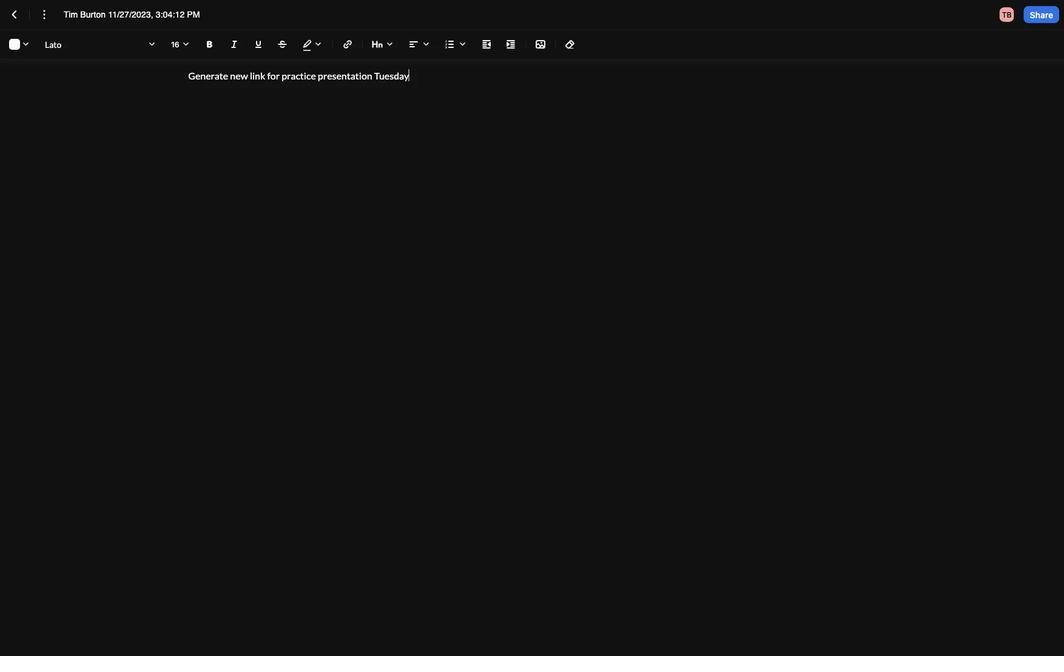 Task type: locate. For each thing, give the bounding box(es) containing it.
for
[[267, 69, 280, 81]]

generate new link for practice presentation tuesday
[[188, 69, 409, 81]]

share
[[1030, 10, 1054, 20]]

None text field
[[64, 8, 216, 21]]

more image
[[37, 7, 52, 22]]

decrease indent image
[[479, 37, 494, 52]]

16 button
[[166, 35, 195, 54]]

presentation
[[318, 69, 372, 81]]

16
[[171, 40, 179, 49]]

share button
[[1024, 6, 1060, 23]]

link image
[[340, 37, 355, 52]]

lato
[[45, 39, 61, 49]]

italic image
[[227, 37, 242, 52]]



Task type: vqa. For each thing, say whether or not it's contained in the screenshot.
Contact within the Billing Contact This is the contact or department who receives the invoices or any billing communications
no



Task type: describe. For each thing, give the bounding box(es) containing it.
lato button
[[40, 35, 161, 54]]

underline image
[[251, 37, 266, 52]]

strikethrough image
[[276, 37, 290, 52]]

increase indent image
[[504, 37, 518, 52]]

link
[[250, 69, 265, 81]]

new
[[230, 69, 248, 81]]

clear style image
[[563, 37, 578, 52]]

tb button
[[995, 5, 1019, 24]]

tb
[[1002, 10, 1012, 19]]

practice
[[282, 69, 316, 81]]

all notes image
[[7, 7, 22, 22]]

insert image image
[[533, 37, 548, 52]]

tuesday
[[374, 69, 409, 81]]

bold image
[[203, 37, 217, 52]]

generate
[[188, 69, 228, 81]]



